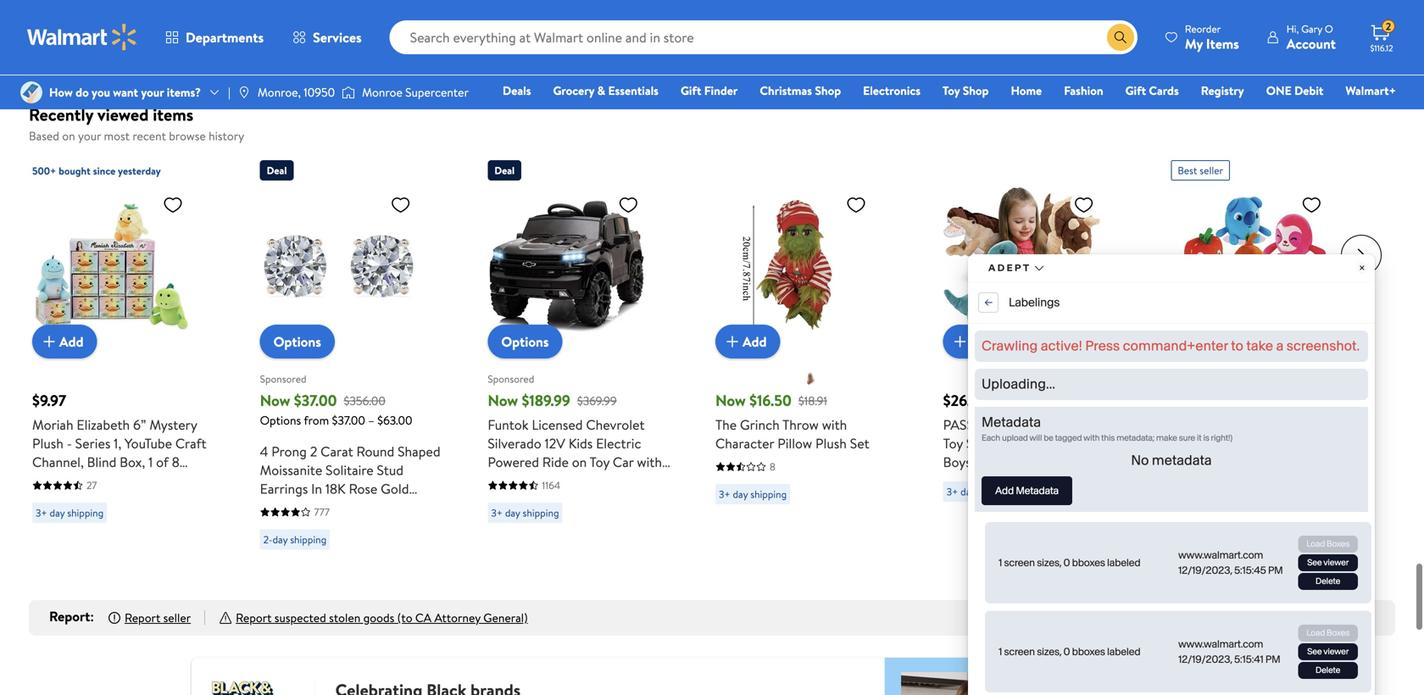 Task type: locate. For each thing, give the bounding box(es) containing it.
add up $16.50
[[743, 332, 767, 351]]

:
[[90, 607, 94, 626]]

remote
[[488, 471, 534, 490]]

#1 image
[[804, 372, 817, 386]]

1 horizontal spatial moriah
[[149, 490, 191, 509]]

report for report suspected stolen goods (to ca attorney general)
[[236, 609, 272, 626]]

shop
[[815, 82, 841, 99], [963, 82, 989, 99]]

add to cart image up the
[[722, 331, 743, 352]]

monroe
[[362, 84, 402, 100]]

options for now $189.99
[[501, 332, 549, 351]]

1 vertical spatial moriah
[[149, 490, 191, 509]]

1 vertical spatial 2-
[[263, 532, 273, 547]]

&
[[597, 82, 605, 99], [1113, 434, 1122, 453], [586, 471, 595, 490]]

2 deal from the left
[[494, 163, 515, 178]]

8 right of on the left bottom
[[172, 453, 180, 471]]

1 add to cart image from the left
[[722, 331, 743, 352]]

deals
[[503, 82, 531, 99]]

2 add to cart image from the left
[[950, 331, 970, 352]]

1 vertical spatial your
[[78, 128, 101, 144]]

sponsored inside sponsored now $189.99 $369.99 funtok licensed chevrolet silverado 12v kids electric powered ride on toy car with remote control & music player, black
[[488, 372, 534, 386]]

shop inside "link"
[[963, 82, 989, 99]]

plush
[[1094, 415, 1125, 434], [32, 434, 63, 453], [815, 434, 847, 453]]

0 horizontal spatial deal
[[267, 163, 287, 178]]

moriah down of on the left bottom
[[149, 490, 191, 509]]

moriah down $9.97
[[32, 415, 73, 434]]

your inside recently viewed items based on your most recent browse history
[[78, 128, 101, 144]]

0 vertical spatial 2-day shipping
[[263, 25, 327, 40]]

sponsored up $189.99
[[488, 372, 534, 386]]

add button up $16.50
[[715, 325, 780, 359]]

add to favorites list, 4 prong 2 carat round shaped moissanite solitaire stud earrings in 18k rose gold plating over silver image
[[390, 194, 411, 215]]

add button for 'moriah elizabeth 6" mystery plush - series 1, youtube craft channel, blind box, 1 of 8 possible mystery plush, collectible, official moriah elizabeth merch' image
[[32, 325, 97, 359]]

2
[[1386, 19, 1391, 34], [310, 442, 317, 461]]

add button up $26.99 at right bottom
[[943, 325, 1008, 359]]

2 horizontal spatial report
[[236, 609, 272, 626]]

1 add button from the left
[[32, 325, 97, 359]]

2 add button from the left
[[715, 325, 780, 359]]

your left most
[[78, 128, 101, 144]]

2-day shipping down plating
[[263, 532, 327, 547]]

seller inside product group
[[1200, 163, 1223, 178]]

powered
[[488, 453, 539, 471]]

christmas
[[760, 82, 812, 99]]

since
[[93, 164, 116, 178]]

box, inside $9.97 moriah elizabeth 6" mystery plush - series 1, youtube craft channel, blind box, 1 of 8 possible mystery plush, collectible, official moriah elizabeth merch
[[120, 453, 145, 471]]

mystery right 6"
[[149, 415, 197, 434]]

3 now from the left
[[715, 390, 746, 411]]

1 vertical spatial &
[[1113, 434, 1122, 453]]

0 vertical spatial with
[[822, 415, 847, 434]]

options up sponsored now $37.00 $356.00 options from $37.00 – $63.00 on the left
[[274, 332, 321, 351]]

box, inside now $4.97 $5.97 pinata smashlings plushies (1) in window box, 6 styles to collect, age 3
[[1221, 434, 1247, 453]]

4 prong 2 carat round shaped moissanite solitaire stud earrings in 18k rose gold plating over silver image
[[260, 187, 418, 345]]

Search search field
[[390, 20, 1137, 54]]

1 vertical spatial 2-day shipping
[[263, 532, 327, 547]]

0 vertical spatial 2-
[[263, 25, 273, 40]]

gift
[[681, 82, 701, 99], [1125, 82, 1146, 99]]

plating
[[260, 498, 301, 517]]

0 vertical spatial your
[[141, 84, 164, 100]]

day down character
[[733, 487, 748, 501]]

supercenter
[[405, 84, 469, 100]]

4 add from the left
[[1198, 332, 1222, 351]]

add for add to cart image corresponding to 'moriah elizabeth 6" mystery plush - series 1, youtube craft channel, blind box, 1 of 8 possible mystery plush, collectible, official moriah elizabeth merch' image
[[59, 332, 84, 351]]

gift cards
[[1125, 82, 1179, 99]]

0 horizontal spatial 2
[[310, 442, 317, 461]]

4-
[[978, 453, 991, 471]]

2 vertical spatial &
[[586, 471, 595, 490]]

the
[[715, 415, 737, 434]]

one
[[1266, 82, 1292, 99]]

cards
[[1149, 82, 1179, 99]]

you
[[92, 84, 110, 100]]

shipping down 27
[[67, 506, 104, 520]]

3+ day shipping
[[491, 7, 559, 21], [947, 484, 1015, 499], [719, 487, 787, 501], [36, 506, 104, 520], [491, 506, 559, 520], [1174, 506, 1242, 520]]

1 add to cart image from the left
[[39, 331, 59, 352]]

1 horizontal spatial with
[[822, 415, 847, 434]]

 image
[[20, 81, 42, 103], [342, 84, 355, 101]]

add up $9.97
[[59, 332, 84, 351]]

options up $189.99
[[501, 332, 549, 351]]

grinch
[[740, 415, 780, 434]]

shipping up home
[[978, 4, 1015, 19]]

add
[[59, 332, 84, 351], [743, 332, 767, 351], [970, 332, 994, 351], [1198, 332, 1222, 351]]

silverado
[[488, 434, 541, 453]]

gift left cards
[[1125, 82, 1146, 99]]

kids
[[569, 434, 593, 453]]

1 vertical spatial seller
[[163, 609, 191, 626]]

want
[[113, 84, 138, 100]]

now up 'pinata'
[[1171, 390, 1201, 411]]

black
[[488, 490, 519, 509]]

 image
[[237, 86, 251, 99]]

toy inside "link"
[[943, 82, 960, 99]]

4 add button from the left
[[1171, 325, 1236, 359]]

now up the
[[715, 390, 746, 411]]

1 horizontal spatial your
[[141, 84, 164, 100]]

grocery & essentials link
[[545, 81, 666, 100]]

add to cart image up 'pinata'
[[1178, 331, 1198, 352]]

day down plating
[[273, 532, 288, 547]]

shop right christmas
[[815, 82, 841, 99]]

1
[[148, 453, 153, 471]]

$4.97
[[1205, 390, 1241, 411]]

add to favorites list, moriah elizabeth 6" mystery plush - series 1, youtube craft channel, blind box, 1 of 8 possible mystery plush, collectible, official moriah elizabeth merch image
[[163, 194, 183, 215]]

1 horizontal spatial shop
[[963, 82, 989, 99]]

best
[[1178, 163, 1197, 178]]

day down remote
[[505, 506, 520, 520]]

0 vertical spatial 2
[[1386, 19, 1391, 34]]

toy inside sponsored now $189.99 $369.99 funtok licensed chevrolet silverado 12v kids electric powered ride on toy car with remote control & music player, black
[[590, 453, 610, 471]]

dinosaur
[[1039, 415, 1091, 434]]

3 product group from the left
[[488, 153, 678, 580]]

 image right 10950 at the top left of the page
[[342, 84, 355, 101]]

(to
[[397, 609, 412, 626]]

sponsored for $189.99
[[488, 372, 534, 386]]

plush right for at the bottom of the page
[[1094, 415, 1125, 434]]

4 product group from the left
[[715, 153, 906, 580]]

$37.00 up from
[[294, 390, 337, 411]]

1 product group from the left
[[32, 153, 223, 580]]

1 vertical spatial mystery
[[83, 471, 130, 490]]

deal down the deals link
[[494, 163, 515, 178]]

christmas shop
[[760, 82, 841, 99]]

animals
[[1013, 434, 1059, 453]]

toy right electronics
[[943, 82, 960, 99]]

1 horizontal spatial box,
[[1221, 434, 1247, 453]]

2 sponsored from the left
[[488, 372, 534, 386]]

0 horizontal spatial &
[[586, 471, 595, 490]]

fashion
[[1064, 82, 1103, 99]]

on right ride
[[572, 453, 587, 471]]

home link
[[1003, 81, 1050, 100]]

shipping
[[978, 4, 1015, 19], [523, 7, 559, 21], [290, 25, 327, 40], [1206, 25, 1242, 40], [978, 484, 1015, 499], [750, 487, 787, 501], [67, 506, 104, 520], [523, 506, 559, 520], [1206, 506, 1242, 520], [290, 532, 327, 547]]

craft
[[175, 434, 207, 453]]

1 horizontal spatial add to cart image
[[1178, 331, 1198, 352]]

5 product group from the left
[[943, 153, 1134, 580]]

player,
[[636, 471, 675, 490]]

1 horizontal spatial report
[[125, 609, 160, 626]]

do
[[76, 84, 89, 100]]

rose
[[349, 479, 377, 498]]

next slide for recently viewed items list image
[[1341, 235, 1382, 275]]

3+ day shipping down remote
[[491, 506, 559, 520]]

monroe supercenter
[[362, 84, 469, 100]]

3+ down remote
[[491, 506, 503, 520]]

0 vertical spatial seller
[[1200, 163, 1223, 178]]

& right grocery
[[597, 82, 605, 99]]

2 product group from the left
[[260, 153, 450, 580]]

3+ up 'toy shop' "link"
[[947, 4, 958, 19]]

& left music
[[586, 471, 595, 490]]

set right pc
[[1009, 453, 1028, 471]]

moriah
[[32, 415, 73, 434], [149, 490, 191, 509]]

box, left 1 in the bottom of the page
[[120, 453, 145, 471]]

add button up $9.97
[[32, 325, 97, 359]]

$26.99
[[943, 390, 987, 411]]

pillow
[[777, 434, 812, 453]]

0 horizontal spatial seller
[[163, 609, 191, 626]]

2 shop from the left
[[963, 82, 989, 99]]

add to cart image for passionfruit dinosaur plush toy stuffed animals for girls & boys, 4-pc set image
[[950, 331, 970, 352]]

stolen
[[329, 609, 360, 626]]

now up "4"
[[260, 390, 290, 411]]

options inside sponsored now $37.00 $356.00 options from $37.00 – $63.00
[[260, 412, 301, 428]]

0 horizontal spatial shop
[[815, 82, 841, 99]]

0 horizontal spatial add to cart image
[[722, 331, 743, 352]]

elizabeth left 6"
[[77, 415, 130, 434]]

seller for report seller
[[163, 609, 191, 626]]

add up $4.97
[[1198, 332, 1222, 351]]

with right car
[[637, 453, 662, 471]]

1 vertical spatial on
[[572, 453, 587, 471]]

2 inside 4 prong 2 carat round shaped moissanite solitaire stud earrings in 18k rose gold plating over silver
[[310, 442, 317, 461]]

3+ day shipping 3+ day shipping
[[947, 4, 1242, 40]]

prong
[[271, 442, 307, 461]]

0 horizontal spatial your
[[78, 128, 101, 144]]

0 horizontal spatial  image
[[20, 81, 42, 103]]

1 add from the left
[[59, 332, 84, 351]]

shipping right 'my'
[[1206, 25, 1242, 40]]

0 horizontal spatial report
[[49, 607, 90, 626]]

3 add button from the left
[[943, 325, 1008, 359]]

0 horizontal spatial sponsored
[[260, 372, 307, 386]]

styles
[[1261, 434, 1295, 453]]

add to cart image for 'moriah elizabeth 6" mystery plush - series 1, youtube craft channel, blind box, 1 of 8 possible mystery plush, collectible, official moriah elizabeth merch' image
[[39, 331, 59, 352]]

moriah elizabeth 6" mystery plush - series 1, youtube craft channel, blind box, 1 of 8 possible mystery plush, collectible, official moriah elizabeth merch image
[[32, 187, 190, 345]]

now $16.50 $18.91 the grinch throw with character pillow plush set
[[715, 390, 869, 453]]

toy left stuffed
[[943, 434, 963, 453]]

add to cart image up $9.97
[[39, 331, 59, 352]]

1 horizontal spatial seller
[[1200, 163, 1223, 178]]

one debit link
[[1259, 81, 1331, 100]]

gift left the finder
[[681, 82, 701, 99]]

options up prong
[[260, 412, 301, 428]]

8 inside $9.97 moriah elizabeth 6" mystery plush - series 1, youtube craft channel, blind box, 1 of 8 possible mystery plush, collectible, official moriah elizabeth merch
[[172, 453, 180, 471]]

seller
[[1200, 163, 1223, 178], [163, 609, 191, 626]]

funtok
[[488, 415, 528, 434]]

1 horizontal spatial add to cart image
[[950, 331, 970, 352]]

attorney
[[434, 609, 481, 626]]

1164
[[542, 478, 560, 492]]

plush inside $26.99 passionfruit dinosaur plush toy stuffed animals for girls & boys, 4-pc set
[[1094, 415, 1125, 434]]

0 horizontal spatial with
[[637, 453, 662, 471]]

with down $18.91
[[822, 415, 847, 434]]

 image for monroe supercenter
[[342, 84, 355, 101]]

2 2-day shipping from the top
[[263, 532, 327, 547]]

0 horizontal spatial add to cart image
[[39, 331, 59, 352]]

sponsored inside sponsored now $37.00 $356.00 options from $37.00 – $63.00
[[260, 372, 307, 386]]

set inside $26.99 passionfruit dinosaur plush toy stuffed animals for girls & boys, 4-pc set
[[1009, 453, 1028, 471]]

product group containing now $4.97
[[1171, 153, 1361, 580]]

1 gift from the left
[[681, 82, 701, 99]]

with inside sponsored now $189.99 $369.99 funtok licensed chevrolet silverado 12v kids electric powered ride on toy car with remote control & music player, black
[[637, 453, 662, 471]]

500+ bought since yesterday
[[32, 164, 161, 178]]

1 horizontal spatial 2
[[1386, 19, 1391, 34]]

0 horizontal spatial plush
[[32, 434, 63, 453]]

& right girls
[[1113, 434, 1122, 453]]

3+ down age
[[1174, 506, 1186, 520]]

options link up sponsored now $37.00 $356.00 options from $37.00 – $63.00 on the left
[[260, 325, 335, 359]]

1 horizontal spatial mystery
[[149, 415, 197, 434]]

1 deal from the left
[[267, 163, 287, 178]]

2 up $116.12 at the right of page
[[1386, 19, 1391, 34]]

shipping down pc
[[978, 484, 1015, 499]]

$37.00 left –
[[332, 412, 365, 428]]

add to cart image up $26.99 at right bottom
[[950, 331, 970, 352]]

registry link
[[1193, 81, 1252, 100]]

1 horizontal spatial options link
[[488, 325, 562, 359]]

your right want
[[141, 84, 164, 100]]

passionfruit dinosaur plush toy stuffed animals for girls & boys, 4-pc set image
[[943, 187, 1101, 345]]

2 add from the left
[[743, 332, 767, 351]]

0 vertical spatial elizabeth
[[77, 415, 130, 434]]

sponsored up from
[[260, 372, 307, 386]]

1 vertical spatial 2
[[310, 442, 317, 461]]

report
[[49, 607, 90, 626], [125, 609, 160, 626], [236, 609, 272, 626]]

2 horizontal spatial plush
[[1094, 415, 1125, 434]]

on
[[62, 128, 75, 144], [572, 453, 587, 471]]

2 options link from the left
[[488, 325, 562, 359]]

0 vertical spatial on
[[62, 128, 75, 144]]

3+ day shipping down 3
[[1174, 506, 1242, 520]]

0 horizontal spatial mystery
[[83, 471, 130, 490]]

2 left carat
[[310, 442, 317, 461]]

on inside recently viewed items based on your most recent browse history
[[62, 128, 75, 144]]

3+ day shipping down the 4-
[[947, 484, 1015, 499]]

3 add from the left
[[970, 332, 994, 351]]

options
[[274, 332, 321, 351], [501, 332, 549, 351], [260, 412, 301, 428]]

add for add to cart icon corresponding to "pinata smashlings plushies (1) in window box, 6 styles to collect, age 3" image
[[1198, 332, 1222, 351]]

0 horizontal spatial options link
[[260, 325, 335, 359]]

on inside sponsored now $189.99 $369.99 funtok licensed chevrolet silverado 12v kids electric powered ride on toy car with remote control & music player, black
[[572, 453, 587, 471]]

pc
[[991, 453, 1006, 471]]

product group containing now $37.00
[[260, 153, 450, 580]]

shop for toy shop
[[963, 82, 989, 99]]

0 horizontal spatial set
[[850, 434, 869, 453]]

0 horizontal spatial on
[[62, 128, 75, 144]]

add to favorites list, pinata smashlings plushies (1) in window box, 6 styles to collect, age 3 image
[[1301, 194, 1322, 215]]

now inside now $16.50 $18.91 the grinch throw with character pillow plush set
[[715, 390, 746, 411]]

2 add to cart image from the left
[[1178, 331, 1198, 352]]

1 horizontal spatial  image
[[342, 84, 355, 101]]

product group containing $26.99
[[943, 153, 1134, 580]]

3+ down character
[[719, 487, 730, 501]]

add to cart image
[[722, 331, 743, 352], [1178, 331, 1198, 352]]

add button for passionfruit dinosaur plush toy stuffed animals for girls & boys, 4-pc set image
[[943, 325, 1008, 359]]

options link up $189.99
[[488, 325, 562, 359]]

2- left services dropdown button
[[263, 25, 273, 40]]

12v
[[545, 434, 565, 453]]

elizabeth down possible
[[32, 509, 85, 527]]

add button up $4.97
[[1171, 325, 1236, 359]]

0 vertical spatial moriah
[[32, 415, 73, 434]]

$37.00
[[294, 390, 337, 411], [332, 412, 365, 428]]

1 options link from the left
[[260, 325, 335, 359]]

shipping up the deals link
[[523, 7, 559, 21]]

plush left -
[[32, 434, 63, 453]]

deal down monroe, on the left of the page
[[267, 163, 287, 178]]

sponsored
[[260, 372, 307, 386], [488, 372, 534, 386]]

report seller
[[125, 609, 191, 626]]

viewed
[[97, 103, 149, 126]]

1 horizontal spatial on
[[572, 453, 587, 471]]

from
[[304, 412, 329, 428]]

2 now from the left
[[488, 390, 518, 411]]

1 horizontal spatial gift
[[1125, 82, 1146, 99]]

plush right pillow
[[815, 434, 847, 453]]

mystery up the merch
[[83, 471, 130, 490]]

1 horizontal spatial sponsored
[[488, 372, 534, 386]]

options for now $37.00
[[274, 332, 321, 351]]

gift for gift finder
[[681, 82, 701, 99]]

on down recently
[[62, 128, 75, 144]]

for
[[1062, 434, 1080, 453]]

shop left home
[[963, 82, 989, 99]]

 image left how
[[20, 81, 42, 103]]

day
[[961, 4, 976, 19], [505, 7, 520, 21], [273, 25, 288, 40], [1188, 25, 1203, 40], [961, 484, 976, 499], [733, 487, 748, 501], [50, 506, 65, 520], [505, 506, 520, 520], [1188, 506, 1203, 520], [273, 532, 288, 547]]

home
[[1011, 82, 1042, 99]]

1 sponsored from the left
[[260, 372, 307, 386]]

box, left 6
[[1221, 434, 1247, 453]]

walmart+
[[1346, 82, 1396, 99]]

2 gift from the left
[[1125, 82, 1146, 99]]

0 horizontal spatial gift
[[681, 82, 701, 99]]

report seller link
[[125, 609, 191, 626]]

1 shop from the left
[[815, 82, 841, 99]]

sponsored for $37.00
[[260, 372, 307, 386]]

1 2-day shipping from the top
[[263, 25, 327, 40]]

|
[[228, 84, 230, 100]]

add to cart image
[[39, 331, 59, 352], [950, 331, 970, 352]]

1 horizontal spatial plush
[[815, 434, 847, 453]]

8 down character
[[770, 459, 775, 474]]

-
[[67, 434, 72, 453]]

elizabeth
[[77, 415, 130, 434], [32, 509, 85, 527]]

$5.97
[[1248, 392, 1274, 409]]

0 horizontal spatial box,
[[120, 453, 145, 471]]

4 now from the left
[[1171, 390, 1201, 411]]

shipping down character
[[750, 487, 787, 501]]

1 vertical spatial with
[[637, 453, 662, 471]]

1 now from the left
[[260, 390, 290, 411]]

hi, gary o account
[[1286, 22, 1336, 53]]

add up $26.99 at right bottom
[[970, 332, 994, 351]]

2- down plating
[[263, 532, 273, 547]]

1 horizontal spatial set
[[1009, 453, 1028, 471]]

3+ down boys,
[[947, 484, 958, 499]]

product group
[[32, 153, 223, 580], [260, 153, 450, 580], [488, 153, 678, 580], [715, 153, 906, 580], [943, 153, 1134, 580], [1171, 153, 1361, 580]]

sponsored now $189.99 $369.99 funtok licensed chevrolet silverado 12v kids electric powered ride on toy car with remote control & music player, black
[[488, 372, 675, 509]]

toy left car
[[590, 453, 610, 471]]

0 vertical spatial &
[[597, 82, 605, 99]]

2 2- from the top
[[263, 532, 273, 547]]

0 horizontal spatial 8
[[172, 453, 180, 471]]

6 product group from the left
[[1171, 153, 1361, 580]]

now inside sponsored now $37.00 $356.00 options from $37.00 – $63.00
[[260, 390, 290, 411]]

2 horizontal spatial &
[[1113, 434, 1122, 453]]

now up funtok
[[488, 390, 518, 411]]

2-day shipping up monroe, 10950
[[263, 25, 327, 40]]

set right the throw
[[850, 434, 869, 453]]

1 horizontal spatial deal
[[494, 163, 515, 178]]

plush inside $9.97 moriah elizabeth 6" mystery plush - series 1, youtube craft channel, blind box, 1 of 8 possible mystery plush, collectible, official moriah elizabeth merch
[[32, 434, 63, 453]]



Task type: vqa. For each thing, say whether or not it's contained in the screenshot.
4th Add button from the right
yes



Task type: describe. For each thing, give the bounding box(es) containing it.
shipping up 10950 at the top left of the page
[[290, 25, 327, 40]]

seller for best seller
[[1200, 163, 1223, 178]]

walmart image
[[27, 24, 137, 51]]

smashlings
[[1211, 415, 1275, 434]]

gift finder
[[681, 82, 738, 99]]

deals link
[[495, 81, 539, 100]]

$26.99 passionfruit dinosaur plush toy stuffed animals for girls & boys, 4-pc set
[[943, 390, 1125, 471]]

add to favorites list, the grinch throw with character pillow plush set image
[[846, 194, 866, 215]]

$9.97
[[32, 390, 66, 411]]

items
[[153, 103, 193, 126]]

3+ day shipping down possible
[[36, 506, 104, 520]]

3+ down possible
[[36, 506, 47, 520]]

1 horizontal spatial &
[[597, 82, 605, 99]]

grocery & essentials
[[553, 82, 659, 99]]

most
[[104, 128, 130, 144]]

recently viewed items based on your most recent browse history
[[29, 103, 244, 144]]

report :
[[49, 607, 94, 626]]

10950
[[304, 84, 335, 100]]

plush inside now $16.50 $18.91 the grinch throw with character pillow plush set
[[815, 434, 847, 453]]

shop for christmas shop
[[815, 82, 841, 99]]

1 vertical spatial $37.00
[[332, 412, 365, 428]]

debit
[[1294, 82, 1323, 99]]

day down 3
[[1188, 506, 1203, 520]]

hi,
[[1286, 22, 1299, 36]]

account
[[1286, 34, 1336, 53]]

1,
[[114, 434, 121, 453]]

product group containing now $189.99
[[488, 153, 678, 580]]

series
[[75, 434, 110, 453]]

2-day shipping inside product group
[[263, 532, 327, 547]]

options link for now $37.00
[[260, 325, 335, 359]]

add for the grinch throw with character pillow plush set image add to cart icon
[[743, 332, 767, 351]]

500+
[[32, 164, 56, 178]]

sponsored now $37.00 $356.00 options from $37.00 – $63.00
[[260, 372, 412, 428]]

product group containing now $16.50
[[715, 153, 906, 580]]

shipping down the 777
[[290, 532, 327, 547]]

funtok licensed chevrolet silverado 12v kids electric powered ride on toy car with remote control & music player, black image
[[488, 187, 645, 345]]

music
[[598, 471, 633, 490]]

toy shop link
[[935, 81, 996, 100]]

18k
[[325, 479, 346, 498]]

general)
[[483, 609, 528, 626]]

report suspected stolen goods (to ca attorney general) link
[[236, 609, 528, 626]]

day up 'toy shop' "link"
[[961, 4, 976, 19]]

1 2- from the top
[[263, 25, 273, 40]]

Walmart Site-Wide search field
[[390, 20, 1137, 54]]

$9.97 moriah elizabeth 6" mystery plush - series 1, youtube craft channel, blind box, 1 of 8 possible mystery plush, collectible, official moriah elizabeth merch
[[32, 390, 207, 527]]

0 vertical spatial $37.00
[[294, 390, 337, 411]]

collect,
[[1314, 434, 1360, 453]]

girls
[[1083, 434, 1110, 453]]

1 vertical spatial elizabeth
[[32, 509, 85, 527]]

shipping down window
[[1206, 506, 1242, 520]]

services
[[313, 28, 362, 47]]

add to favorites list, passionfruit dinosaur plush toy stuffed animals for girls & boys, 4-pc set image
[[1074, 194, 1094, 215]]

electronics
[[863, 82, 921, 99]]

departments
[[186, 28, 264, 47]]

official
[[102, 490, 146, 509]]

4
[[260, 442, 268, 461]]

deal for now $37.00
[[267, 163, 287, 178]]

set inside now $16.50 $18.91 the grinch throw with character pillow plush set
[[850, 434, 869, 453]]

departments button
[[151, 17, 278, 58]]

now inside now $4.97 $5.97 pinata smashlings plushies (1) in window box, 6 styles to collect, age 3
[[1171, 390, 1201, 411]]

gift cards link
[[1118, 81, 1186, 100]]

0 horizontal spatial moriah
[[32, 415, 73, 434]]

now inside sponsored now $189.99 $369.99 funtok licensed chevrolet silverado 12v kids electric powered ride on toy car with remote control & music player, black
[[488, 390, 518, 411]]

goods
[[363, 609, 394, 626]]

in
[[311, 479, 322, 498]]

3+ left items
[[1174, 25, 1186, 40]]

(1)
[[1328, 415, 1342, 434]]

gift for gift cards
[[1125, 82, 1146, 99]]

based
[[29, 128, 59, 144]]

grocery
[[553, 82, 594, 99]]

27
[[86, 478, 97, 492]]

$116.12
[[1370, 42, 1393, 54]]

3+ up the deals link
[[491, 7, 503, 21]]

day up the deals link
[[505, 7, 520, 21]]

$356.00
[[344, 392, 386, 409]]

solitaire
[[326, 461, 374, 479]]

1 horizontal spatial 8
[[770, 459, 775, 474]]

moissanite
[[260, 461, 322, 479]]

& inside sponsored now $189.99 $369.99 funtok licensed chevrolet silverado 12v kids electric powered ride on toy car with remote control & music player, black
[[586, 471, 595, 490]]

$369.99
[[577, 392, 617, 409]]

car
[[613, 453, 634, 471]]

pinata smashlings plushies (1) in window box, 6 styles to collect, age 3 image
[[1171, 187, 1329, 345]]

history
[[209, 128, 244, 144]]

over
[[304, 498, 333, 517]]

window
[[1171, 434, 1218, 453]]

items
[[1206, 34, 1239, 53]]

bought
[[59, 164, 91, 178]]

0 vertical spatial mystery
[[149, 415, 197, 434]]

add to cart image for "pinata smashlings plushies (1) in window box, 6 styles to collect, age 3" image
[[1178, 331, 1198, 352]]

report for report seller
[[125, 609, 160, 626]]

monroe,
[[258, 84, 301, 100]]

age
[[1171, 453, 1194, 471]]

essentials
[[608, 82, 659, 99]]

2- inside product group
[[263, 532, 273, 547]]

best seller
[[1178, 163, 1223, 178]]

of
[[156, 453, 169, 471]]

round
[[356, 442, 394, 461]]

control
[[538, 471, 583, 490]]

product group containing $9.97
[[32, 153, 223, 580]]

merch
[[89, 509, 126, 527]]

plushies
[[1278, 415, 1325, 434]]

add button for the grinch throw with character pillow plush set image
[[715, 325, 780, 359]]

day down boys,
[[961, 484, 976, 499]]

to
[[1298, 434, 1311, 453]]

fashion link
[[1056, 81, 1111, 100]]

browse
[[169, 128, 206, 144]]

recent
[[132, 128, 166, 144]]

$16.50
[[749, 390, 792, 411]]

earrings
[[260, 479, 308, 498]]

deal for now $189.99
[[494, 163, 515, 178]]

my
[[1185, 34, 1203, 53]]

add to favorites list, funtok licensed chevrolet silverado 12v kids electric powered ride on toy car with remote control & music player, black image
[[618, 194, 639, 215]]

options link for now $189.99
[[488, 325, 562, 359]]

shaped
[[398, 442, 440, 461]]

 image for how do you want your items?
[[20, 81, 42, 103]]

add to cart image for the grinch throw with character pillow plush set image
[[722, 331, 743, 352]]

pinata
[[1171, 415, 1207, 434]]

how do you want your items?
[[49, 84, 201, 100]]

the grinch throw with character pillow plush set image
[[715, 187, 873, 345]]

day left items
[[1188, 25, 1203, 40]]

day down possible
[[50, 506, 65, 520]]

collectible,
[[32, 490, 99, 509]]

add button for "pinata smashlings plushies (1) in window box, 6 styles to collect, age 3" image
[[1171, 325, 1236, 359]]

add for add to cart image associated with passionfruit dinosaur plush toy stuffed animals for girls & boys, 4-pc set image
[[970, 332, 994, 351]]

& inside $26.99 passionfruit dinosaur plush toy stuffed animals for girls & boys, 4-pc set
[[1113, 434, 1122, 453]]

gold
[[381, 479, 409, 498]]

3
[[1198, 453, 1205, 471]]

one debit
[[1266, 82, 1323, 99]]

possible
[[32, 471, 79, 490]]

day right departments
[[273, 25, 288, 40]]

3+ day shipping down character
[[719, 487, 787, 501]]

search icon image
[[1114, 31, 1127, 44]]

recently
[[29, 103, 93, 126]]

character
[[715, 434, 774, 453]]

shipping down 1164
[[523, 506, 559, 520]]

monroe, 10950
[[258, 84, 335, 100]]

stud
[[377, 461, 404, 479]]

3+ day shipping up the deals link
[[491, 7, 559, 21]]

toy inside $26.99 passionfruit dinosaur plush toy stuffed animals for girls & boys, 4-pc set
[[943, 434, 963, 453]]

with inside now $16.50 $18.91 the grinch throw with character pillow plush set
[[822, 415, 847, 434]]

report for report :
[[49, 607, 90, 626]]



